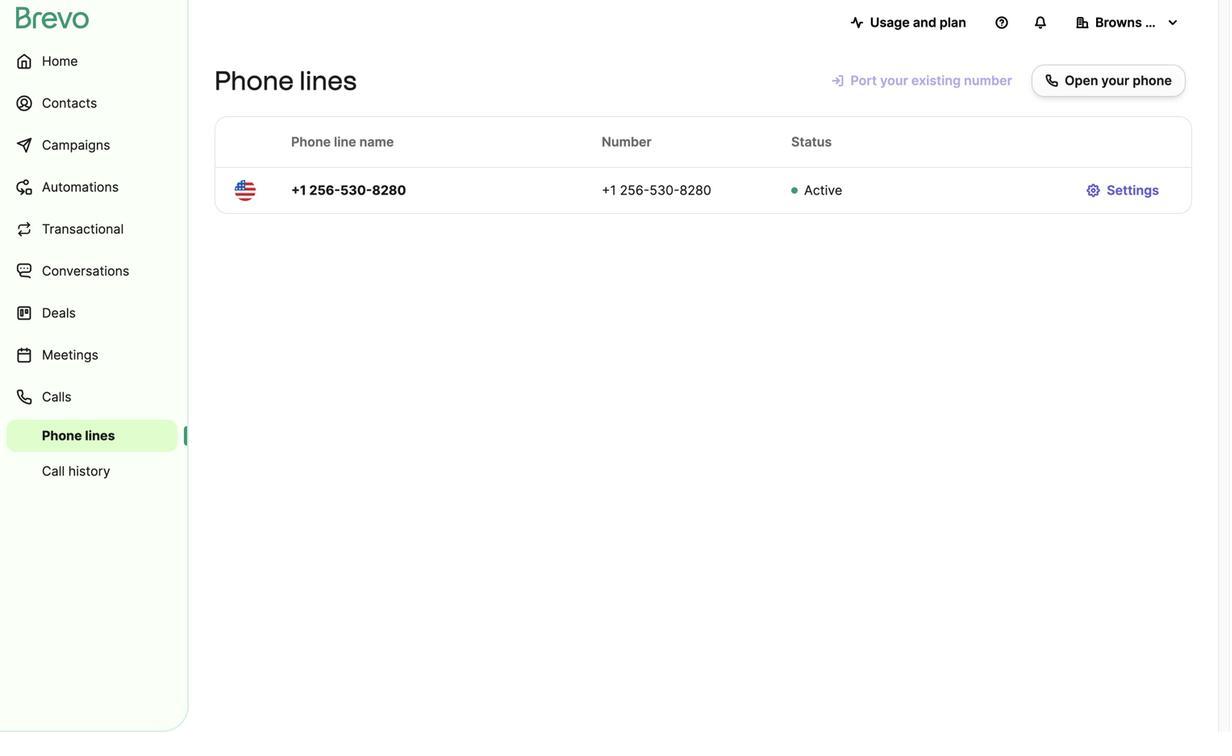 Task type: describe. For each thing, give the bounding box(es) containing it.
usage
[[871, 15, 910, 30]]

1 +1 256-530-8280 from the left
[[291, 182, 406, 198]]

line
[[334, 134, 356, 150]]

port your existing number
[[851, 73, 1013, 88]]

contacts
[[42, 95, 97, 111]]

conversations link
[[6, 252, 178, 291]]

home
[[42, 53, 78, 69]]

active
[[805, 182, 843, 198]]

automations link
[[6, 168, 178, 207]]

status
[[792, 134, 832, 150]]

history
[[68, 463, 110, 479]]

2 256- from the left
[[620, 182, 650, 198]]

browns enterprise button
[[1064, 6, 1211, 39]]

calls
[[42, 389, 72, 405]]

2 8280 from the left
[[680, 182, 712, 198]]

home link
[[6, 42, 178, 81]]

plan
[[940, 15, 967, 30]]

open your phone button
[[1032, 65, 1186, 97]]

your for existing
[[881, 73, 909, 88]]

2 +1 from the left
[[602, 182, 617, 198]]

1 8280 from the left
[[372, 182, 406, 198]]

settings button
[[1074, 174, 1173, 207]]

call history link
[[6, 455, 178, 487]]

your for phone
[[1102, 73, 1130, 88]]

automations
[[42, 179, 119, 195]]

phone inside 'link'
[[42, 428, 82, 444]]

enterprise
[[1146, 15, 1211, 30]]

deals
[[42, 305, 76, 321]]

transactional link
[[6, 210, 178, 249]]

settings
[[1108, 182, 1160, 198]]

usage and plan button
[[838, 6, 980, 39]]

us image
[[235, 180, 256, 201]]

phone
[[1133, 73, 1173, 88]]

port
[[851, 73, 878, 88]]

campaigns
[[42, 137, 110, 153]]

open your phone
[[1065, 73, 1173, 88]]



Task type: vqa. For each thing, say whether or not it's contained in the screenshot.
256-
yes



Task type: locate. For each thing, give the bounding box(es) containing it.
0 horizontal spatial 8280
[[372, 182, 406, 198]]

0 horizontal spatial +1 256-530-8280
[[291, 182, 406, 198]]

phone lines
[[215, 65, 357, 96], [42, 428, 115, 444]]

meetings link
[[6, 336, 178, 374]]

port your existing number button
[[819, 65, 1026, 97]]

1 horizontal spatial phone lines
[[215, 65, 357, 96]]

1 530- from the left
[[340, 182, 372, 198]]

browns enterprise
[[1096, 15, 1211, 30]]

+1 256-530-8280 down line
[[291, 182, 406, 198]]

1 horizontal spatial +1 256-530-8280
[[602, 182, 712, 198]]

1 horizontal spatial 8280
[[680, 182, 712, 198]]

2 530- from the left
[[650, 182, 680, 198]]

0 horizontal spatial lines
[[85, 428, 115, 444]]

lines inside 'link'
[[85, 428, 115, 444]]

call history
[[42, 463, 110, 479]]

0 vertical spatial phone lines
[[215, 65, 357, 96]]

phone lines link
[[6, 420, 178, 452]]

+1 256-530-8280 down number
[[602, 182, 712, 198]]

2 +1 256-530-8280 from the left
[[602, 182, 712, 198]]

8280
[[372, 182, 406, 198], [680, 182, 712, 198]]

browns
[[1096, 15, 1143, 30]]

your inside 'button'
[[1102, 73, 1130, 88]]

usage and plan
[[871, 15, 967, 30]]

+1 256-530-8280
[[291, 182, 406, 198], [602, 182, 712, 198]]

530- down number
[[650, 182, 680, 198]]

phone
[[215, 65, 294, 96], [291, 134, 331, 150], [42, 428, 82, 444]]

2 vertical spatial phone
[[42, 428, 82, 444]]

1 horizontal spatial 530-
[[650, 182, 680, 198]]

your
[[881, 73, 909, 88], [1102, 73, 1130, 88]]

campaigns link
[[6, 126, 178, 165]]

1 your from the left
[[881, 73, 909, 88]]

0 horizontal spatial your
[[881, 73, 909, 88]]

+1 right us icon
[[291, 182, 306, 198]]

existing
[[912, 73, 961, 88]]

530- down line
[[340, 182, 372, 198]]

0 horizontal spatial phone lines
[[42, 428, 115, 444]]

1 horizontal spatial 256-
[[620, 182, 650, 198]]

number
[[602, 134, 652, 150]]

open
[[1065, 73, 1099, 88]]

phone line name
[[291, 134, 394, 150]]

256- down number
[[620, 182, 650, 198]]

number
[[965, 73, 1013, 88]]

0 vertical spatial phone
[[215, 65, 294, 96]]

lines
[[300, 65, 357, 96], [85, 428, 115, 444]]

1 horizontal spatial your
[[1102, 73, 1130, 88]]

call
[[42, 463, 65, 479]]

1 +1 from the left
[[291, 182, 306, 198]]

deals link
[[6, 294, 178, 333]]

your right port
[[881, 73, 909, 88]]

1 vertical spatial phone
[[291, 134, 331, 150]]

dialog
[[1219, 0, 1231, 732], [1219, 0, 1231, 732]]

meetings
[[42, 347, 98, 363]]

1 vertical spatial lines
[[85, 428, 115, 444]]

0 horizontal spatial 256-
[[309, 182, 340, 198]]

0 vertical spatial lines
[[300, 65, 357, 96]]

your inside button
[[881, 73, 909, 88]]

1 256- from the left
[[309, 182, 340, 198]]

lines up call history link
[[85, 428, 115, 444]]

1 horizontal spatial +1
[[602, 182, 617, 198]]

256- down phone line name
[[309, 182, 340, 198]]

name
[[360, 134, 394, 150]]

+1 down number
[[602, 182, 617, 198]]

1 horizontal spatial lines
[[300, 65, 357, 96]]

0 horizontal spatial +1
[[291, 182, 306, 198]]

256-
[[309, 182, 340, 198], [620, 182, 650, 198]]

+1
[[291, 182, 306, 198], [602, 182, 617, 198]]

and
[[914, 15, 937, 30]]

lines up phone line name
[[300, 65, 357, 96]]

transactional
[[42, 221, 124, 237]]

calls link
[[6, 378, 178, 416]]

530-
[[340, 182, 372, 198], [650, 182, 680, 198]]

phone lines inside the phone lines 'link'
[[42, 428, 115, 444]]

your right open
[[1102, 73, 1130, 88]]

contacts link
[[6, 84, 178, 123]]

1 vertical spatial phone lines
[[42, 428, 115, 444]]

0 horizontal spatial 530-
[[340, 182, 372, 198]]

conversations
[[42, 263, 129, 279]]

2 your from the left
[[1102, 73, 1130, 88]]



